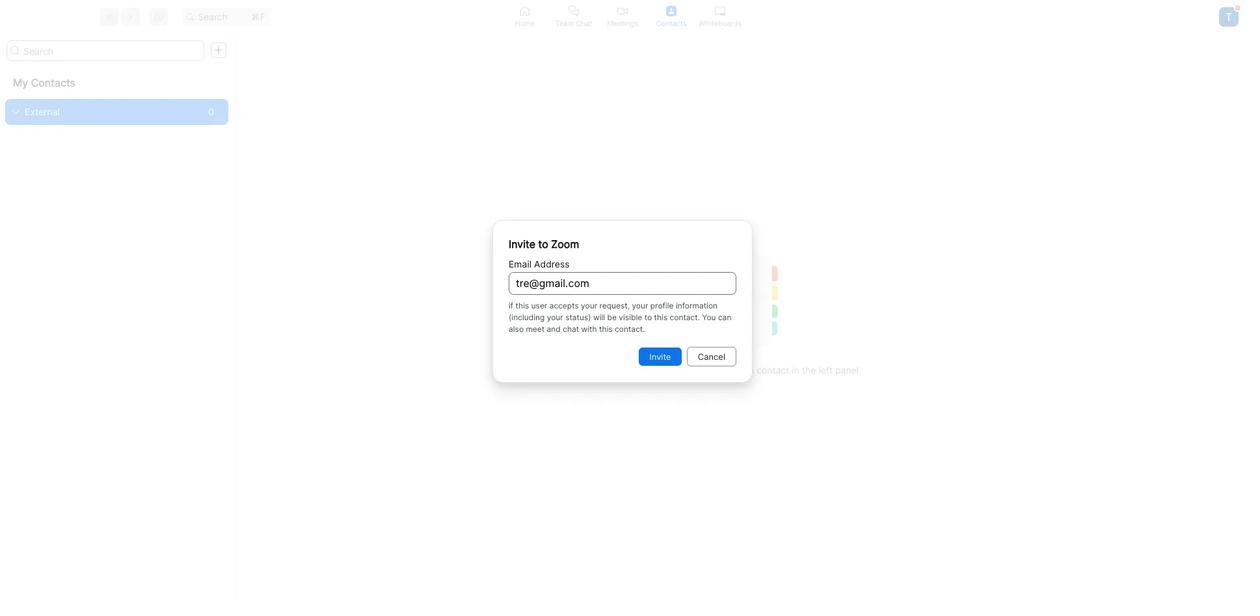 Task type: vqa. For each thing, say whether or not it's contained in the screenshot.
receive
no



Task type: locate. For each thing, give the bounding box(es) containing it.
contact
[[646, 365, 680, 376]]

1 horizontal spatial this
[[600, 324, 613, 334]]

my contacts
[[13, 76, 76, 89]]

if this user accepts your request, your profile information (including your status) will be visible to this contact. you can also meet and chat with this contact.
[[509, 300, 732, 334]]

0 horizontal spatial this
[[516, 300, 529, 310]]

search
[[198, 11, 228, 22]]

invite to zoom dialog
[[509, 236, 737, 252]]

also
[[509, 324, 524, 334]]

profile contact image
[[667, 6, 677, 16]]

home
[[515, 19, 535, 28]]

1 horizontal spatial contact.
[[670, 312, 700, 322]]

cancel
[[698, 351, 726, 362]]

chevron down image
[[12, 108, 20, 116]]

chevron down image
[[12, 108, 20, 116]]

to inside dialog
[[539, 237, 549, 250]]

tab list
[[501, 0, 745, 33]]

this down profile
[[655, 312, 668, 322]]

my
[[13, 76, 28, 89]]

team
[[556, 19, 574, 28]]

your
[[581, 300, 598, 310], [632, 300, 649, 310], [547, 312, 564, 322]]

1 vertical spatial this
[[655, 312, 668, 322]]

your up will
[[581, 300, 598, 310]]

2 horizontal spatial this
[[655, 312, 668, 322]]

1 horizontal spatial contacts
[[657, 19, 687, 28]]

to inside if this user accepts your request, your profile information (including your status) will be visible to this contact. you can also meet and chat with this contact.
[[645, 312, 652, 322]]

1 vertical spatial invite
[[650, 351, 672, 362]]

invite inside dialog
[[509, 237, 536, 250]]

1 vertical spatial to
[[645, 312, 652, 322]]

to right visible
[[645, 312, 652, 322]]

do not disturb image
[[1236, 5, 1241, 10], [1236, 5, 1241, 10]]

1 horizontal spatial invite
[[650, 351, 672, 362]]

contacts tab panel
[[0, 34, 1246, 602]]

contacts up external
[[31, 76, 76, 89]]

profile
[[651, 300, 674, 310]]

contact. down visible
[[615, 324, 645, 334]]

invite up contact
[[650, 351, 672, 362]]

whiteboard small image
[[715, 6, 726, 16]]

this right if
[[516, 300, 529, 310]]

email
[[509, 258, 532, 269]]

contacts down profile contact image
[[657, 19, 687, 28]]

1 vertical spatial contact.
[[615, 324, 645, 334]]

avatar image
[[1220, 7, 1239, 26]]

this
[[516, 300, 529, 310], [655, 312, 668, 322], [600, 324, 613, 334]]

contact.
[[670, 312, 700, 322], [615, 324, 645, 334]]

visible
[[619, 312, 643, 322]]

your up and
[[547, 312, 564, 322]]

my contacts grouping, external, 0 items enclose, level 2, 1 of 1, tree item
[[5, 99, 228, 125]]

0 vertical spatial to
[[539, 237, 549, 250]]

to
[[539, 237, 549, 250], [645, 312, 652, 322]]

1 vertical spatial contacts
[[31, 76, 76, 89]]

0 vertical spatial contacts
[[657, 19, 687, 28]]

chat
[[576, 19, 592, 28]]

this down be
[[600, 324, 613, 334]]

2 horizontal spatial your
[[632, 300, 649, 310]]

2 vertical spatial this
[[600, 324, 613, 334]]

0 horizontal spatial invite
[[509, 237, 536, 250]]

home small image
[[520, 6, 531, 16]]

1 horizontal spatial to
[[645, 312, 652, 322]]

invite
[[509, 237, 536, 250], [650, 351, 672, 362]]

invite for invite to zoom
[[509, 237, 536, 250]]

0 horizontal spatial contacts
[[31, 76, 76, 89]]

0 horizontal spatial to
[[539, 237, 549, 250]]

contacts
[[657, 19, 687, 28], [31, 76, 76, 89]]

invite inside button
[[650, 351, 672, 362]]

0 vertical spatial invite
[[509, 237, 536, 250]]

my contacts tree
[[0, 66, 234, 125]]

to up email address
[[539, 237, 549, 250]]

the
[[803, 365, 817, 376]]

invite up email
[[509, 237, 536, 250]]

and
[[547, 324, 561, 334]]

will
[[594, 312, 606, 322]]

contact. down information
[[670, 312, 700, 322]]

contact
[[757, 365, 790, 376]]

view
[[622, 365, 643, 376]]

zoom
[[552, 237, 580, 250]]

your up visible
[[632, 300, 649, 310]]

meetings button
[[599, 0, 647, 33]]

my contacts heading
[[0, 66, 234, 99]]

chat
[[563, 324, 579, 334]]

0 horizontal spatial contact.
[[615, 324, 645, 334]]

information
[[676, 300, 718, 310]]

home button
[[501, 0, 550, 33]]

magnifier image
[[186, 13, 194, 21], [186, 13, 194, 21], [10, 46, 20, 55], [10, 46, 20, 55]]

you
[[703, 312, 716, 322]]



Task type: describe. For each thing, give the bounding box(es) containing it.
team chat image
[[569, 6, 579, 16]]

address
[[534, 258, 570, 269]]

status)
[[566, 312, 591, 322]]

whiteboards
[[699, 19, 742, 28]]

0 vertical spatial this
[[516, 300, 529, 310]]

1 horizontal spatial your
[[581, 300, 598, 310]]

⌘f
[[251, 11, 266, 22]]

request,
[[600, 300, 630, 310]]

contacts inside button
[[657, 19, 687, 28]]

0 vertical spatial contact.
[[670, 312, 700, 322]]

team chat
[[556, 19, 592, 28]]

whiteboards button
[[696, 0, 745, 33]]

info
[[683, 365, 699, 376]]

view contact info by clicking a contact in the left panel
[[622, 365, 859, 376]]

left
[[819, 365, 833, 376]]

can
[[719, 312, 732, 322]]

invite to zoom
[[509, 237, 580, 250]]

profile contact image
[[667, 6, 677, 16]]

a
[[749, 365, 755, 376]]

email address
[[509, 258, 570, 269]]

in
[[792, 365, 800, 376]]

Search text field
[[7, 40, 204, 61]]

with
[[582, 324, 597, 334]]

team chat button
[[550, 0, 599, 33]]

user
[[532, 300, 548, 310]]

0 horizontal spatial your
[[547, 312, 564, 322]]

tab list containing home
[[501, 0, 745, 33]]

meet
[[526, 324, 545, 334]]

video on image
[[618, 6, 628, 16]]

invite button
[[639, 347, 682, 366]]

cancel button
[[687, 347, 737, 366]]

invite for invite
[[650, 351, 672, 362]]

contacts inside heading
[[31, 76, 76, 89]]

clicking
[[714, 365, 747, 376]]

contacts button
[[647, 0, 696, 33]]

by
[[701, 365, 712, 376]]

external
[[25, 106, 60, 117]]

if
[[509, 300, 514, 310]]

Invite to Zoom field
[[509, 272, 737, 295]]

team chat image
[[569, 6, 579, 16]]

panel
[[836, 365, 859, 376]]

meetings
[[607, 19, 639, 28]]

be
[[608, 312, 617, 322]]

whiteboard small image
[[715, 6, 726, 16]]

video on image
[[618, 6, 628, 16]]

(including
[[509, 312, 545, 322]]

0
[[208, 106, 214, 117]]

accepts
[[550, 300, 579, 310]]

home small image
[[520, 6, 531, 16]]



